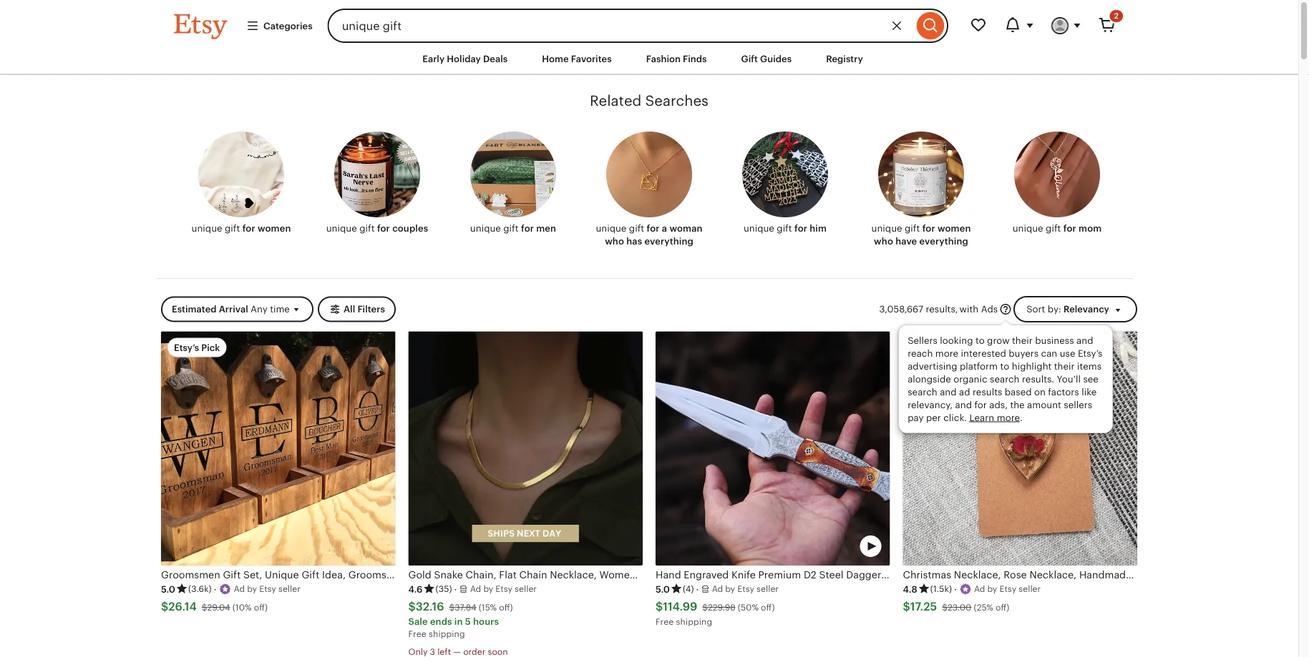 Task type: vqa. For each thing, say whether or not it's contained in the screenshot.
5.0 related to 114.99
yes



Task type: describe. For each thing, give the bounding box(es) containing it.
can
[[1041, 348, 1057, 359]]

· for 32.16
[[454, 585, 457, 595]]

categories button
[[235, 13, 323, 39]]

$ 17.25 $ 23.00 (25% off)
[[903, 601, 1010, 614]]

gold snake chain, flat chain necklace, women necklace, unique gift, 18k gold chain, 925 silver snake necklace, men necklace, gift for him image
[[408, 332, 643, 566]]

early holiday deals link
[[412, 46, 518, 72]]

· for 26.14
[[214, 585, 217, 595]]

home
[[542, 53, 569, 64]]

$ down 4.8
[[903, 601, 910, 614]]

Search for anything text field
[[328, 9, 913, 43]]

highlight
[[1012, 361, 1052, 372]]

sort by: relevancy
[[1027, 304, 1109, 315]]

$ left the 29.04
[[161, 601, 168, 614]]

like
[[1082, 387, 1097, 398]]

with
[[960, 304, 979, 315]]

on
[[1034, 387, 1046, 398]]

learn
[[970, 413, 994, 424]]

5.0 for 26.14
[[161, 585, 175, 595]]

early holiday deals
[[422, 53, 508, 64]]

0 vertical spatial to
[[976, 336, 985, 346]]

based
[[1005, 387, 1032, 398]]

per
[[926, 413, 941, 424]]

relevancy
[[1064, 304, 1109, 315]]

registry link
[[815, 46, 874, 72]]

—
[[453, 647, 461, 657]]

229.98
[[708, 603, 736, 613]]

4 unique from the left
[[596, 223, 627, 234]]

who inside for a woman who has everything
[[605, 236, 624, 247]]

related searches
[[590, 93, 709, 109]]

unique for for mom
[[1013, 223, 1043, 234]]

registry
[[826, 53, 863, 64]]

unique gift for who
[[596, 223, 647, 234]]

platform
[[960, 361, 998, 372]]

$ up sale
[[408, 601, 416, 614]]

for a woman who has everything
[[605, 223, 703, 247]]

114.99
[[663, 601, 697, 614]]

$ 26.14 $ 29.04 (10% off)
[[161, 601, 268, 614]]

etsy for 17.25
[[1000, 585, 1017, 595]]

click.
[[944, 413, 967, 424]]

relevancy,
[[908, 400, 953, 411]]

sellers looking to grow their business and reach more interested buyers can use etsy's advertising platform to highlight their items alongside organic search results. you'll see search and ad results based on factors like relevancy, and for ads, the amount sellers pay per click.
[[908, 336, 1103, 424]]

estimated arrival any time
[[172, 304, 290, 315]]

results
[[973, 387, 1002, 398]]

unique for for him
[[744, 223, 774, 234]]

a for 26.14
[[234, 585, 240, 595]]

for inside for women who have everything
[[922, 223, 935, 234]]

looking
[[940, 336, 973, 346]]

soon
[[488, 647, 508, 657]]

sort
[[1027, 304, 1045, 315]]

amount
[[1027, 400, 1061, 411]]

searches
[[645, 93, 709, 109]]

shipping inside "$ 32.16 $ 37.84 (15% off) sale ends in 5 hours free shipping"
[[429, 629, 465, 639]]

(50%
[[738, 603, 759, 613]]

sellers
[[908, 336, 938, 346]]

unique gift for have
[[872, 223, 922, 234]]

1 horizontal spatial search
[[990, 374, 1020, 385]]

etsy's inside sellers looking to grow their business and reach more interested buyers can use etsy's advertising platform to highlight their items alongside organic search results. you'll see search and ad results based on factors like relevancy, and for ads, the amount sellers pay per click.
[[1078, 348, 1103, 359]]

23.00
[[948, 603, 972, 613]]

unique for for men
[[470, 223, 501, 234]]

items
[[1077, 361, 1102, 372]]

fashion finds link
[[635, 46, 718, 72]]

(25%
[[974, 603, 993, 613]]

b for 32.16
[[483, 585, 489, 595]]

b for 114.99
[[725, 585, 731, 595]]

off) for 17.25
[[996, 603, 1010, 613]]

filters
[[357, 304, 385, 315]]

organic
[[954, 374, 987, 385]]

categories
[[263, 20, 313, 31]]

5.0 for 114.99
[[656, 585, 670, 595]]

b for 26.14
[[247, 585, 253, 595]]

mom
[[1079, 223, 1102, 234]]

y for 114.99
[[731, 585, 735, 595]]

seller for 26.14
[[278, 585, 301, 595]]

for inside for a woman who has everything
[[647, 223, 660, 234]]

gift for for women
[[225, 223, 240, 234]]

off) for 26.14
[[254, 603, 268, 613]]

menu bar containing early holiday deals
[[148, 43, 1150, 75]]

men
[[536, 223, 556, 234]]

gift for for mom
[[1046, 223, 1061, 234]]

0 horizontal spatial search
[[908, 387, 937, 398]]

gift guides
[[741, 53, 792, 64]]

everything inside for women who have everything
[[919, 236, 968, 247]]

$ inside $ 17.25 $ 23.00 (25% off)
[[942, 603, 948, 613]]

d for 17.25
[[980, 585, 985, 595]]

etsy for 26.14
[[259, 585, 276, 595]]

a d b y etsy seller for 17.25
[[974, 585, 1041, 595]]

groomsmen gift set, unique gift idea, groomsmen gifts, rustic engraved beer bottle opener, cap catcher, weddings, gift & mementos, bar sign image
[[161, 332, 395, 566]]

gift for for him
[[777, 223, 792, 234]]

(1.5k)
[[930, 585, 952, 595]]

finds
[[683, 53, 707, 64]]

0 vertical spatial their
[[1012, 336, 1033, 346]]

off) for 114.99
[[761, 603, 775, 613]]

$ right "114.99"
[[702, 603, 708, 613]]

all filters
[[344, 304, 385, 315]]

2 vertical spatial and
[[955, 400, 972, 411]]

4.6
[[408, 585, 423, 595]]

arrival
[[219, 304, 248, 315]]

(15%
[[479, 603, 497, 613]]

advertising
[[908, 361, 957, 372]]

1 horizontal spatial to
[[1000, 361, 1009, 372]]

$ up in
[[449, 603, 455, 613]]

by:
[[1048, 304, 1061, 315]]

$ 114.99 $ 229.98 (50% off) free shipping
[[656, 601, 775, 627]]

buyers
[[1009, 348, 1039, 359]]

gift for for couples
[[359, 223, 375, 234]]

more inside sellers looking to grow their business and reach more interested buyers can use etsy's advertising platform to highlight their items alongside organic search results. you'll see search and ad results based on factors like relevancy, and for ads, the amount sellers pay per click.
[[935, 348, 959, 359]]

learn more link
[[970, 413, 1020, 424]]

product video element
[[656, 332, 890, 566]]

(35)
[[436, 585, 452, 595]]

3,058,667 results,
[[879, 304, 958, 315]]

3,058,667
[[879, 304, 923, 315]]

y for 17.25
[[993, 585, 997, 595]]

interested
[[961, 348, 1006, 359]]

use
[[1060, 348, 1075, 359]]

you'll
[[1057, 374, 1081, 385]]

sale
[[408, 616, 428, 627]]

(10%
[[232, 603, 252, 613]]

off) for 32.16
[[499, 603, 513, 613]]

· for 17.25
[[954, 585, 957, 595]]

y for 32.16
[[489, 585, 493, 595]]

etsy's pick
[[174, 342, 220, 353]]

(4)
[[683, 585, 694, 595]]

seller for 32.16
[[515, 585, 537, 595]]

1 women from the left
[[258, 223, 291, 234]]

time
[[270, 304, 290, 315]]

2
[[1114, 11, 1119, 20]]

1 vertical spatial their
[[1054, 361, 1075, 372]]

couples
[[392, 223, 428, 234]]



Task type: locate. For each thing, give the bounding box(es) containing it.
free down "114.99"
[[656, 617, 674, 627]]

search
[[990, 374, 1020, 385], [908, 387, 937, 398]]

1 5.0 from the left
[[161, 585, 175, 595]]

unique for for women
[[192, 223, 222, 234]]

3 d from the left
[[718, 585, 723, 595]]

d for 32.16
[[476, 585, 481, 595]]

None search field
[[328, 9, 948, 43]]

learn more .
[[970, 413, 1023, 424]]

1 horizontal spatial women
[[938, 223, 971, 234]]

.
[[1020, 413, 1023, 424]]

unique gift up has
[[596, 223, 647, 234]]

3 y from the left
[[731, 585, 735, 595]]

3 etsy from the left
[[737, 585, 754, 595]]

who left have at the top right of the page
[[874, 236, 893, 247]]

3
[[430, 647, 435, 657]]

their up 'buyers'
[[1012, 336, 1033, 346]]

b up (25% at the bottom right of page
[[987, 585, 993, 595]]

32.16
[[416, 601, 444, 614]]

4 gift from the left
[[629, 223, 644, 234]]

2 unique from the left
[[326, 223, 357, 234]]

a up 229.98
[[712, 585, 718, 595]]

etsy up "(50%"
[[737, 585, 754, 595]]

a d b y etsy seller for 26.14
[[234, 585, 301, 595]]

3 seller from the left
[[757, 585, 779, 595]]

0 horizontal spatial free
[[408, 629, 426, 639]]

all
[[344, 304, 355, 315]]

2 etsy from the left
[[496, 585, 512, 595]]

1 horizontal spatial who
[[874, 236, 893, 247]]

1 horizontal spatial 5.0
[[656, 585, 670, 595]]

shipping inside $ 114.99 $ 229.98 (50% off) free shipping
[[676, 617, 712, 627]]

a for 17.25
[[974, 585, 980, 595]]

2 everything from the left
[[919, 236, 968, 247]]

17.25
[[910, 601, 937, 614]]

$ down the (1.5k)
[[942, 603, 948, 613]]

who inside for women who have everything
[[874, 236, 893, 247]]

1 vertical spatial and
[[940, 387, 957, 398]]

ads
[[981, 304, 998, 315]]

y for 26.14
[[252, 585, 257, 595]]

a for 32.16
[[470, 585, 476, 595]]

0 vertical spatial more
[[935, 348, 959, 359]]

off)
[[254, 603, 268, 613], [499, 603, 513, 613], [761, 603, 775, 613], [996, 603, 1010, 613]]

home favorites
[[542, 53, 612, 64]]

left
[[437, 647, 451, 657]]

and up items at the right bottom
[[1077, 336, 1093, 346]]

0 horizontal spatial everything
[[645, 236, 694, 247]]

a d b y etsy seller for 32.16
[[470, 585, 537, 595]]

to
[[976, 336, 985, 346], [1000, 361, 1009, 372]]

women inside for women who have everything
[[938, 223, 971, 234]]

2 b from the left
[[483, 585, 489, 595]]

gift for for men
[[503, 223, 519, 234]]

unique gift
[[596, 223, 647, 234], [872, 223, 922, 234]]

everything right have at the top right of the page
[[919, 236, 968, 247]]

0 horizontal spatial etsy's
[[174, 342, 199, 353]]

2 d from the left
[[476, 585, 481, 595]]

· right the (1.5k)
[[954, 585, 957, 595]]

unique gift for mom
[[1013, 223, 1102, 234]]

0 horizontal spatial women
[[258, 223, 291, 234]]

seller for 17.25
[[1019, 585, 1041, 595]]

7 gift from the left
[[1046, 223, 1061, 234]]

2 a d b y etsy seller from the left
[[470, 585, 537, 595]]

4 etsy from the left
[[1000, 585, 1017, 595]]

in
[[454, 616, 463, 627]]

1 vertical spatial to
[[1000, 361, 1009, 372]]

christmas necklace, rose necklace, handmade flower jewelry, gift for her, flower lover gift, unique gift for girlfriend, minimalist necklace image
[[903, 332, 1137, 566]]

$ left 229.98
[[656, 601, 663, 614]]

a up (10%
[[234, 585, 240, 595]]

gift
[[741, 53, 758, 64]]

3 gift from the left
[[503, 223, 519, 234]]

everything inside for a woman who has everything
[[645, 236, 694, 247]]

etsy up the (15% at the bottom of the page
[[496, 585, 512, 595]]

1 a d b y etsy seller from the left
[[234, 585, 301, 595]]

categories banner
[[148, 0, 1150, 43]]

unique gift for men
[[470, 223, 556, 234]]

5.0 up 26.14
[[161, 585, 175, 595]]

1 vertical spatial free
[[408, 629, 426, 639]]

1 vertical spatial search
[[908, 387, 937, 398]]

menu bar
[[148, 43, 1150, 75]]

b
[[247, 585, 253, 595], [483, 585, 489, 595], [725, 585, 731, 595], [987, 585, 993, 595]]

2 gift from the left
[[359, 223, 375, 234]]

0 horizontal spatial their
[[1012, 336, 1033, 346]]

factors
[[1048, 387, 1079, 398]]

unique gift for couples
[[326, 223, 428, 234]]

everything down woman
[[645, 236, 694, 247]]

2 off) from the left
[[499, 603, 513, 613]]

a d b y etsy seller up (25% at the bottom right of page
[[974, 585, 1041, 595]]

1 horizontal spatial etsy's
[[1078, 348, 1103, 359]]

4 seller from the left
[[1019, 585, 1041, 595]]

and down 'ad' on the bottom of the page
[[955, 400, 972, 411]]

6 unique from the left
[[872, 223, 902, 234]]

seller for 114.99
[[757, 585, 779, 595]]

5 gift from the left
[[777, 223, 792, 234]]

1 horizontal spatial unique gift
[[872, 223, 922, 234]]

etsy's left pick
[[174, 342, 199, 353]]

for women who have everything
[[874, 223, 971, 247]]

free inside $ 114.99 $ 229.98 (50% off) free shipping
[[656, 617, 674, 627]]

0 horizontal spatial who
[[605, 236, 624, 247]]

d up 229.98
[[718, 585, 723, 595]]

1 etsy from the left
[[259, 585, 276, 595]]

etsy for 114.99
[[737, 585, 754, 595]]

$ 32.16 $ 37.84 (15% off) sale ends in 5 hours free shipping
[[408, 601, 513, 639]]

d for 26.14
[[239, 585, 245, 595]]

0 vertical spatial shipping
[[676, 617, 712, 627]]

a d b y etsy seller up the (15% at the bottom of the page
[[470, 585, 537, 595]]

· right "(35)"
[[454, 585, 457, 595]]

results,
[[926, 304, 958, 315]]

gift
[[225, 223, 240, 234], [359, 223, 375, 234], [503, 223, 519, 234], [629, 223, 644, 234], [777, 223, 792, 234], [905, 223, 920, 234], [1046, 223, 1061, 234]]

more down the
[[997, 413, 1020, 424]]

him
[[810, 223, 827, 234]]

3 a d b y etsy seller from the left
[[712, 585, 779, 595]]

2 · from the left
[[454, 585, 457, 595]]

1 horizontal spatial free
[[656, 617, 674, 627]]

etsy's up items at the right bottom
[[1078, 348, 1103, 359]]

1 · from the left
[[214, 585, 217, 595]]

off) right "(50%"
[[761, 603, 775, 613]]

see
[[1083, 374, 1099, 385]]

5
[[465, 616, 471, 627]]

0 horizontal spatial shipping
[[429, 629, 465, 639]]

1 unique gift from the left
[[596, 223, 647, 234]]

1 vertical spatial shipping
[[429, 629, 465, 639]]

1 horizontal spatial their
[[1054, 361, 1075, 372]]

d up the (15% at the bottom of the page
[[476, 585, 481, 595]]

gift guides link
[[731, 46, 802, 72]]

y up the (15% at the bottom of the page
[[489, 585, 493, 595]]

5 unique from the left
[[744, 223, 774, 234]]

related
[[590, 93, 642, 109]]

(3.6k)
[[188, 585, 212, 595]]

reach
[[908, 348, 933, 359]]

d up (25% at the bottom right of page
[[980, 585, 985, 595]]

1 off) from the left
[[254, 603, 268, 613]]

y up (25% at the bottom right of page
[[993, 585, 997, 595]]

hand engraved knife premium d2 steel dagger knife, unique gift for husband, anniversary gift for him custom handmade hunting pocket knife image
[[656, 332, 890, 566]]

1 horizontal spatial more
[[997, 413, 1020, 424]]

3 off) from the left
[[761, 603, 775, 613]]

29.04
[[207, 603, 230, 613]]

etsy up $ 17.25 $ 23.00 (25% off)
[[1000, 585, 1017, 595]]

shipping down "114.99"
[[676, 617, 712, 627]]

1 seller from the left
[[278, 585, 301, 595]]

order
[[463, 647, 486, 657]]

off) right (10%
[[254, 603, 268, 613]]

2 5.0 from the left
[[656, 585, 670, 595]]

1 gift from the left
[[225, 223, 240, 234]]

business
[[1035, 336, 1074, 346]]

4.8
[[903, 585, 918, 595]]

b up the (15% at the bottom of the page
[[483, 585, 489, 595]]

tooltip
[[898, 322, 1113, 434]]

any
[[251, 304, 267, 315]]

2 unique gift from the left
[[872, 223, 922, 234]]

1 b from the left
[[247, 585, 253, 595]]

more
[[935, 348, 959, 359], [997, 413, 1020, 424]]

off) inside $ 26.14 $ 29.04 (10% off)
[[254, 603, 268, 613]]

1 unique from the left
[[192, 223, 222, 234]]

alongside
[[908, 374, 951, 385]]

search up based
[[990, 374, 1020, 385]]

1 who from the left
[[605, 236, 624, 247]]

y up $ 26.14 $ 29.04 (10% off)
[[252, 585, 257, 595]]

none search field inside categories banner
[[328, 9, 948, 43]]

shipping down ends
[[429, 629, 465, 639]]

1 d from the left
[[239, 585, 245, 595]]

off) inside $ 114.99 $ 229.98 (50% off) free shipping
[[761, 603, 775, 613]]

for
[[242, 223, 255, 234], [377, 223, 390, 234], [521, 223, 534, 234], [647, 223, 660, 234], [795, 223, 807, 234], [922, 223, 935, 234], [1064, 223, 1076, 234], [974, 400, 987, 411]]

a left woman
[[662, 223, 667, 234]]

4 off) from the left
[[996, 603, 1010, 613]]

early
[[422, 53, 445, 64]]

tooltip containing sellers looking to grow their business and reach more interested buyers can use etsy's advertising platform to highlight their items alongside organic search results. you'll see search and ad results based on factors like relevancy, and for ads, the amount sellers pay per click.
[[898, 322, 1113, 434]]

2 women from the left
[[938, 223, 971, 234]]

26.14
[[168, 601, 197, 614]]

y up 229.98
[[731, 585, 735, 595]]

a inside for a woman who has everything
[[662, 223, 667, 234]]

7 unique from the left
[[1013, 223, 1043, 234]]

off) right the (15% at the bottom of the page
[[499, 603, 513, 613]]

a for 114.99
[[712, 585, 718, 595]]

unique gift up have at the top right of the page
[[872, 223, 922, 234]]

sellers
[[1064, 400, 1092, 411]]

a d b y etsy seller up (10%
[[234, 585, 301, 595]]

unique for for couples
[[326, 223, 357, 234]]

0 horizontal spatial 5.0
[[161, 585, 175, 595]]

4 y from the left
[[993, 585, 997, 595]]

a up (25% at the bottom right of page
[[974, 585, 980, 595]]

1 everything from the left
[[645, 236, 694, 247]]

unique gift for him
[[744, 223, 827, 234]]

a up '37.84'
[[470, 585, 476, 595]]

etsy's
[[174, 342, 199, 353], [1078, 348, 1103, 359]]

everything
[[645, 236, 694, 247], [919, 236, 968, 247]]

only 3 left — order soon
[[408, 647, 508, 657]]

have
[[896, 236, 917, 247]]

2 seller from the left
[[515, 585, 537, 595]]

· for 114.99
[[696, 585, 699, 595]]

free down sale
[[408, 629, 426, 639]]

$ inside $ 26.14 $ 29.04 (10% off)
[[202, 603, 207, 613]]

a d b y etsy seller up "(50%"
[[712, 585, 779, 595]]

guides
[[760, 53, 792, 64]]

d up (10%
[[239, 585, 245, 595]]

5.0 up "114.99"
[[656, 585, 670, 595]]

their
[[1012, 336, 1033, 346], [1054, 361, 1075, 372]]

1 vertical spatial more
[[997, 413, 1020, 424]]

fashion
[[646, 53, 681, 64]]

· right the '(4)'
[[696, 585, 699, 595]]

2 y from the left
[[489, 585, 493, 595]]

etsy up $ 26.14 $ 29.04 (10% off)
[[259, 585, 276, 595]]

6 gift from the left
[[905, 223, 920, 234]]

0 vertical spatial and
[[1077, 336, 1093, 346]]

search down alongside
[[908, 387, 937, 398]]

grow
[[987, 336, 1010, 346]]

pay
[[908, 413, 924, 424]]

holiday
[[447, 53, 481, 64]]

3 unique from the left
[[470, 223, 501, 234]]

free inside "$ 32.16 $ 37.84 (15% off) sale ends in 5 hours free shipping"
[[408, 629, 426, 639]]

$
[[161, 601, 168, 614], [408, 601, 416, 614], [656, 601, 663, 614], [903, 601, 910, 614], [202, 603, 207, 613], [449, 603, 455, 613], [702, 603, 708, 613], [942, 603, 948, 613]]

who left has
[[605, 236, 624, 247]]

hours
[[473, 616, 499, 627]]

$ down (3.6k)
[[202, 603, 207, 613]]

ends
[[430, 616, 452, 627]]

0 horizontal spatial more
[[935, 348, 959, 359]]

their down use
[[1054, 361, 1075, 372]]

· right (3.6k)
[[214, 585, 217, 595]]

0 horizontal spatial unique gift
[[596, 223, 647, 234]]

to up interested
[[976, 336, 985, 346]]

to down 'buyers'
[[1000, 361, 1009, 372]]

etsy
[[259, 585, 276, 595], [496, 585, 512, 595], [737, 585, 754, 595], [1000, 585, 1017, 595]]

1 horizontal spatial shipping
[[676, 617, 712, 627]]

fashion finds
[[646, 53, 707, 64]]

4 a d b y etsy seller from the left
[[974, 585, 1041, 595]]

b up (10%
[[247, 585, 253, 595]]

0 vertical spatial free
[[656, 617, 674, 627]]

4 · from the left
[[954, 585, 957, 595]]

home favorites link
[[531, 46, 623, 72]]

for inside sellers looking to grow their business and reach more interested buyers can use etsy's advertising platform to highlight their items alongside organic search results. you'll see search and ad results based on factors like relevancy, and for ads, the amount sellers pay per click.
[[974, 400, 987, 411]]

3 b from the left
[[725, 585, 731, 595]]

1 y from the left
[[252, 585, 257, 595]]

0 vertical spatial search
[[990, 374, 1020, 385]]

0 horizontal spatial to
[[976, 336, 985, 346]]

with ads
[[960, 304, 998, 315]]

off) right (25% at the bottom right of page
[[996, 603, 1010, 613]]

b for 17.25
[[987, 585, 993, 595]]

1 horizontal spatial everything
[[919, 236, 968, 247]]

2 who from the left
[[874, 236, 893, 247]]

ad
[[959, 387, 970, 398]]

deals
[[483, 53, 508, 64]]

unique
[[192, 223, 222, 234], [326, 223, 357, 234], [470, 223, 501, 234], [596, 223, 627, 234], [744, 223, 774, 234], [872, 223, 902, 234], [1013, 223, 1043, 234]]

3 · from the left
[[696, 585, 699, 595]]

d for 114.99
[[718, 585, 723, 595]]

etsy for 32.16
[[496, 585, 512, 595]]

b up 229.98
[[725, 585, 731, 595]]

y
[[252, 585, 257, 595], [489, 585, 493, 595], [731, 585, 735, 595], [993, 585, 997, 595]]

the
[[1010, 400, 1025, 411]]

a d b y etsy seller for 114.99
[[712, 585, 779, 595]]

more down looking
[[935, 348, 959, 359]]

and left 'ad' on the bottom of the page
[[940, 387, 957, 398]]

4 b from the left
[[987, 585, 993, 595]]

favorites
[[571, 53, 612, 64]]

4 d from the left
[[980, 585, 985, 595]]

off) inside $ 17.25 $ 23.00 (25% off)
[[996, 603, 1010, 613]]

off) inside "$ 32.16 $ 37.84 (15% off) sale ends in 5 hours free shipping"
[[499, 603, 513, 613]]



